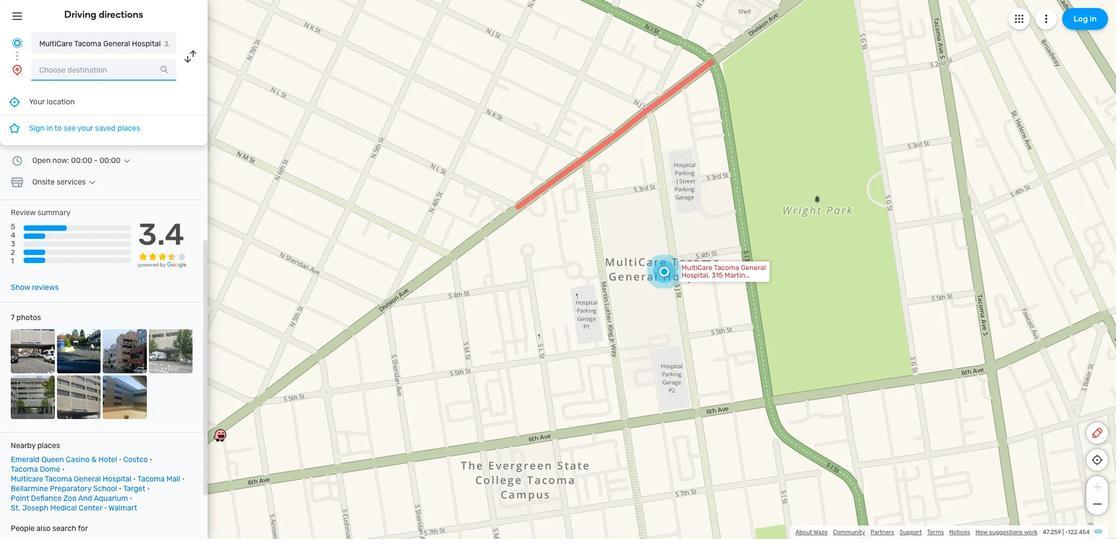 Task type: vqa. For each thing, say whether or not it's contained in the screenshot.
Image 2 of Chinatown, SF on the left bottom
no



Task type: describe. For each thing, give the bounding box(es) containing it.
st.
[[11, 504, 20, 513]]

st. joseph medical center link
[[11, 504, 103, 513]]

general inside costco tacoma dome multicare tacoma general hospital
[[74, 475, 101, 484]]

point defiance zoo and aquarium link
[[11, 494, 128, 503]]

how suggestions work link
[[976, 529, 1038, 536]]

driving
[[64, 9, 97, 20]]

7 photos
[[11, 313, 41, 322]]

notices
[[950, 529, 971, 536]]

defiance
[[31, 494, 62, 503]]

7
[[11, 313, 15, 322]]

multicare tacoma general hospital
[[39, 39, 161, 48]]

target point defiance zoo and aquarium st. joseph medical center
[[11, 484, 145, 513]]

3
[[11, 240, 15, 249]]

0 horizontal spatial -
[[94, 156, 98, 165]]

community
[[834, 529, 866, 536]]

people also search for
[[11, 524, 88, 533]]

about waze link
[[796, 529, 828, 536]]

nearby places
[[11, 441, 60, 450]]

store image
[[11, 176, 24, 189]]

tacoma inside tacoma mall bellarmine preparatory school
[[138, 475, 165, 484]]

hotel
[[99, 455, 117, 464]]

review
[[11, 208, 36, 217]]

dome
[[40, 465, 60, 474]]

recenter image
[[8, 96, 21, 108]]

3.4
[[138, 217, 184, 252]]

partners link
[[871, 529, 895, 536]]

nearby
[[11, 441, 36, 450]]

multicare tacoma general hospital button
[[31, 32, 177, 54]]

onsite
[[32, 178, 55, 187]]

1 00:00 from the left
[[71, 156, 92, 165]]

summary
[[38, 208, 71, 217]]

image 2 of multicare tacoma general hospital, tacoma image
[[57, 329, 101, 373]]

computer image
[[11, 133, 24, 146]]

costco tacoma dome multicare tacoma general hospital
[[11, 455, 148, 484]]

partners
[[871, 529, 895, 536]]

47.259
[[1043, 529, 1062, 536]]

pencil image
[[1091, 427, 1104, 440]]

open
[[32, 156, 51, 165]]

review summary
[[11, 208, 71, 217]]

open now: 00:00 - 00:00 button
[[32, 156, 133, 165]]

places
[[37, 441, 60, 450]]

support link
[[900, 529, 922, 536]]

for
[[78, 524, 88, 533]]

122.454
[[1069, 529, 1090, 536]]

hospital inside costco tacoma dome multicare tacoma general hospital
[[103, 475, 131, 484]]

clock image
[[11, 154, 24, 167]]

5
[[11, 222, 15, 231]]

chevron down image
[[121, 157, 133, 165]]

reviews
[[32, 283, 59, 292]]

tacoma mall bellarmine preparatory school
[[11, 475, 180, 494]]

walmart
[[109, 504, 137, 513]]

aquarium
[[94, 494, 128, 503]]

image 3 of multicare tacoma general hospital, tacoma image
[[103, 329, 147, 373]]

onsite services
[[32, 178, 86, 187]]

|
[[1063, 529, 1064, 536]]

how
[[976, 529, 988, 536]]

bellarmine
[[11, 484, 48, 494]]

school
[[93, 484, 117, 494]]

image 6 of multicare tacoma general hospital, tacoma image
[[57, 375, 101, 419]]

driving directions
[[64, 9, 143, 20]]

hospital inside multicare tacoma general hospital button
[[132, 39, 161, 48]]

general inside button
[[103, 39, 130, 48]]

onsite services button
[[32, 178, 99, 187]]

emerald queen casino & hotel link
[[11, 455, 117, 464]]



Task type: locate. For each thing, give the bounding box(es) containing it.
community link
[[834, 529, 866, 536]]

waze
[[814, 529, 828, 536]]

1 horizontal spatial 00:00
[[100, 156, 121, 165]]

open now: 00:00 - 00:00
[[32, 156, 121, 165]]

Choose destination text field
[[31, 59, 177, 81]]

0 vertical spatial general
[[103, 39, 130, 48]]

point
[[11, 494, 29, 503]]

-
[[94, 156, 98, 165], [1066, 529, 1069, 536]]

casino
[[66, 455, 90, 464]]

services
[[57, 178, 86, 187]]

1 vertical spatial -
[[1066, 529, 1069, 536]]

1
[[11, 257, 14, 266]]

0 vertical spatial -
[[94, 156, 98, 165]]

1 vertical spatial hospital
[[103, 475, 131, 484]]

costco
[[123, 455, 148, 464]]

preparatory
[[50, 484, 91, 494]]

tacoma up 'bellarmine preparatory school' link
[[45, 475, 72, 484]]

medical
[[50, 504, 77, 513]]

multicare
[[11, 475, 43, 484]]

people
[[11, 524, 35, 533]]

tacoma dome link
[[11, 465, 60, 474]]

00:00
[[71, 156, 92, 165], [100, 156, 121, 165]]

emerald queen casino & hotel
[[11, 455, 117, 464]]

photos
[[16, 313, 41, 322]]

show
[[11, 283, 30, 292]]

star image
[[8, 122, 21, 135]]

zoom out image
[[1091, 498, 1105, 511]]

tacoma up the target 'link'
[[138, 475, 165, 484]]

show reviews
[[11, 283, 59, 292]]

0 horizontal spatial general
[[74, 475, 101, 484]]

mall
[[167, 475, 180, 484]]

2 00:00 from the left
[[100, 156, 121, 165]]

2
[[11, 248, 15, 257]]

target
[[123, 484, 145, 494]]

also
[[36, 524, 51, 533]]

4
[[11, 231, 15, 240]]

current location image
[[11, 37, 24, 50]]

general
[[103, 39, 130, 48], [74, 475, 101, 484]]

link image
[[1095, 527, 1103, 536]]

hospital
[[132, 39, 161, 48], [103, 475, 131, 484]]

joseph
[[22, 504, 48, 513]]

chevron down image
[[86, 178, 99, 187]]

hospital up school
[[103, 475, 131, 484]]

center
[[79, 504, 103, 513]]

directions
[[99, 9, 143, 20]]

list box
[[0, 89, 208, 145]]

now:
[[53, 156, 69, 165]]

suggestions
[[990, 529, 1023, 536]]

image 7 of multicare tacoma general hospital, tacoma image
[[103, 375, 147, 419]]

tacoma mall link
[[138, 475, 180, 484]]

notices link
[[950, 529, 971, 536]]

1 horizontal spatial hospital
[[132, 39, 161, 48]]

hospital down directions
[[132, 39, 161, 48]]

image 4 of multicare tacoma general hospital, tacoma image
[[149, 329, 193, 373]]

0 horizontal spatial hospital
[[103, 475, 131, 484]]

tacoma inside button
[[74, 39, 101, 48]]

1 vertical spatial general
[[74, 475, 101, 484]]

terms link
[[928, 529, 945, 536]]

bellarmine preparatory school link
[[11, 484, 117, 494]]

0 horizontal spatial 00:00
[[71, 156, 92, 165]]

image 1 of multicare tacoma general hospital, tacoma image
[[11, 329, 55, 373]]

zoom in image
[[1091, 481, 1105, 493]]

image 5 of multicare tacoma general hospital, tacoma image
[[11, 375, 55, 419]]

tacoma down driving
[[74, 39, 101, 48]]

work
[[1025, 529, 1038, 536]]

costco link
[[123, 455, 148, 464]]

general up "preparatory"
[[74, 475, 101, 484]]

about waze community partners support terms notices how suggestions work 47.259 | -122.454
[[796, 529, 1090, 536]]

target link
[[123, 484, 145, 494]]

&
[[91, 455, 97, 464]]

search
[[52, 524, 76, 533]]

zoo
[[63, 494, 77, 503]]

terms
[[928, 529, 945, 536]]

tacoma
[[74, 39, 101, 48], [11, 465, 38, 474], [45, 475, 72, 484], [138, 475, 165, 484]]

location image
[[11, 64, 24, 76]]

- right |
[[1066, 529, 1069, 536]]

and
[[78, 494, 92, 503]]

1 horizontal spatial -
[[1066, 529, 1069, 536]]

walmart link
[[109, 504, 137, 513]]

multicare
[[39, 39, 73, 48]]

- up chevron down image
[[94, 156, 98, 165]]

5 4 3 2 1
[[11, 222, 15, 266]]

0 vertical spatial hospital
[[132, 39, 161, 48]]

queen
[[41, 455, 64, 464]]

general up choose destination text box
[[103, 39, 130, 48]]

1 horizontal spatial general
[[103, 39, 130, 48]]

tacoma down emerald at the bottom of page
[[11, 465, 38, 474]]

multicare tacoma general hospital link
[[11, 475, 131, 484]]

emerald
[[11, 455, 40, 464]]

about
[[796, 529, 813, 536]]

support
[[900, 529, 922, 536]]



